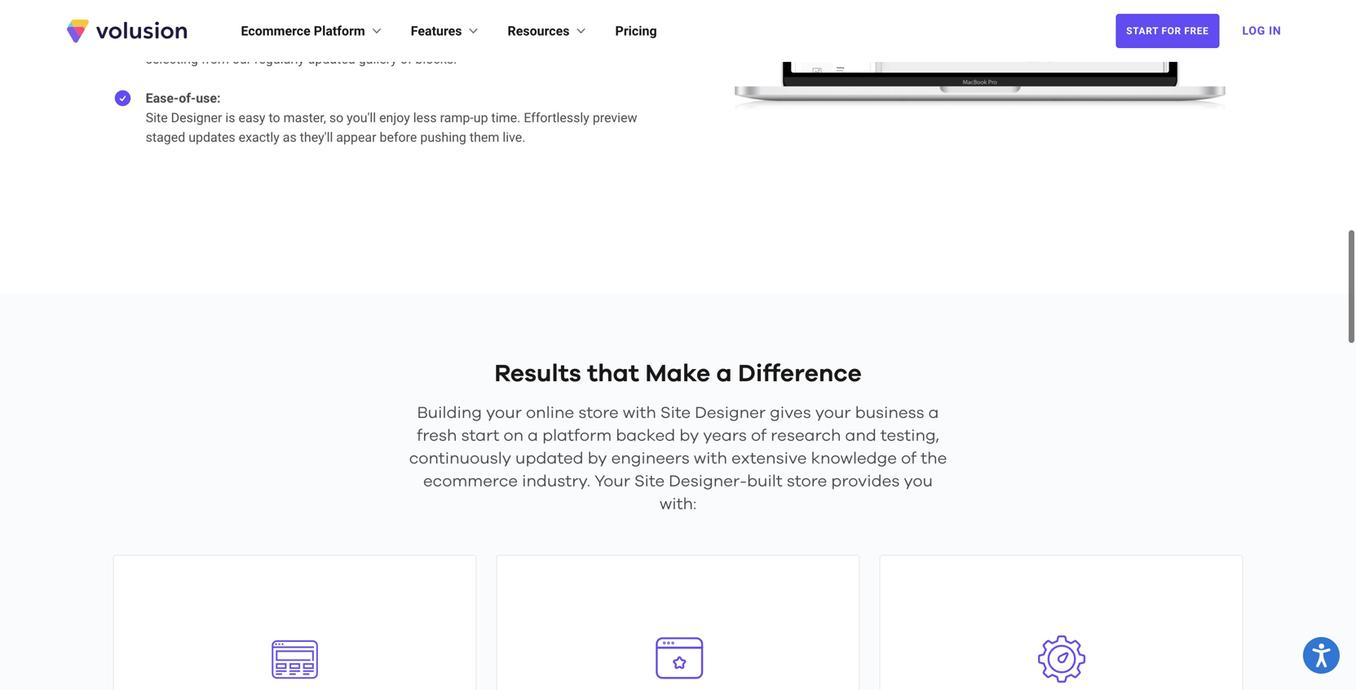 Task type: vqa. For each thing, say whether or not it's contained in the screenshot.
and
yes



Task type: describe. For each thing, give the bounding box(es) containing it.
1 vertical spatial a
[[929, 405, 939, 422]]

start
[[1127, 25, 1159, 37]]

pushing
[[420, 130, 466, 145]]

ecommerce
[[241, 23, 311, 39]]

allows
[[380, 32, 418, 47]]

on
[[504, 428, 524, 444]]

online
[[526, 405, 574, 422]]

live.
[[503, 130, 526, 145]]

2 horizontal spatial your
[[815, 405, 851, 422]]

master,
[[283, 110, 326, 126]]

for
[[1162, 25, 1182, 37]]

log
[[1243, 24, 1266, 38]]

staged
[[146, 130, 185, 145]]

0 horizontal spatial a
[[528, 428, 538, 444]]

pricing link
[[615, 21, 657, 41]]

1 horizontal spatial with
[[694, 451, 727, 467]]

1 vertical spatial store
[[578, 405, 619, 422]]

easy
[[239, 110, 265, 126]]

fresh
[[417, 428, 457, 444]]

difference
[[738, 362, 862, 387]]

industry.
[[522, 474, 590, 490]]

selecting
[[146, 51, 198, 67]]

start
[[461, 428, 499, 444]]

they'll
[[300, 130, 333, 145]]

ecommerce platform button
[[241, 21, 385, 41]]

1 vertical spatial by
[[680, 428, 699, 444]]

of for blocks.
[[400, 51, 412, 67]]

your inside flexibility: site designer's block-based architecture allows you to customize your store by selecting from our regularly-updated gallery of blocks.
[[523, 32, 548, 47]]

gives
[[770, 405, 811, 422]]

2 horizontal spatial of
[[901, 451, 917, 467]]

that
[[587, 362, 639, 387]]

log in
[[1243, 24, 1282, 38]]

designer-
[[669, 474, 747, 490]]

updates
[[189, 130, 235, 145]]

designer inside building your online store with site designer gives your business a fresh start on a platform backed by years of research and testing, continuously updated by engineers with extensive knowledge of the ecommerce industry. your site designer-built store provides you with:
[[695, 405, 766, 422]]

start for free link
[[1116, 14, 1220, 48]]

platform
[[314, 23, 365, 39]]

2 vertical spatial by
[[588, 451, 607, 467]]

features
[[411, 23, 462, 39]]

provides
[[831, 474, 900, 490]]

designer inside ease-of-use: site designer is easy to master, so you'll enjoy less ramp-up time. effortlessly preview staged updates exactly as they'll appear before pushing them live.
[[171, 110, 222, 126]]

so
[[329, 110, 344, 126]]

site down engineers
[[634, 474, 665, 490]]

make
[[645, 362, 711, 387]]

ease-
[[146, 91, 179, 106]]

building your online store with site designer gives your business a fresh start on a platform backed by years of research and testing, continuously updated by engineers with extensive knowledge of the ecommerce industry. your site designer-built store provides you with:
[[409, 405, 947, 513]]

knowledge
[[811, 451, 897, 467]]

business
[[855, 405, 925, 422]]

updated inside flexibility: site designer's block-based architecture allows you to customize your store by selecting from our regularly-updated gallery of blocks.
[[308, 51, 355, 67]]

appear
[[336, 130, 376, 145]]



Task type: locate. For each thing, give the bounding box(es) containing it.
0 horizontal spatial updated
[[308, 51, 355, 67]]

2 vertical spatial of
[[901, 451, 917, 467]]

blocks.
[[415, 51, 457, 67]]

of up "extensive"
[[751, 428, 767, 444]]

store left pricing
[[551, 32, 581, 47]]

flexibility: site designer's block-based architecture allows you to customize your store by selecting from our regularly-updated gallery of blocks.
[[146, 12, 597, 67]]

ecommerce platform
[[241, 23, 365, 39]]

you inside building your online store with site designer gives your business a fresh start on a platform backed by years of research and testing, continuously updated by engineers with extensive knowledge of the ecommerce industry. your site designer-built store provides you with:
[[904, 474, 933, 490]]

ecommerce
[[423, 474, 518, 490]]

less
[[413, 110, 437, 126]]

1 vertical spatial designer
[[695, 405, 766, 422]]

resources button
[[508, 21, 589, 41]]

updated up industry.
[[515, 451, 584, 467]]

free
[[1185, 25, 1209, 37]]

the
[[921, 451, 947, 467]]

and
[[845, 428, 877, 444]]

designer up years
[[695, 405, 766, 422]]

of inside flexibility: site designer's block-based architecture allows you to customize your store by selecting from our regularly-updated gallery of blocks.
[[400, 51, 412, 67]]

site
[[146, 32, 168, 47], [146, 110, 168, 126], [661, 405, 691, 422], [634, 474, 665, 490]]

site inside ease-of-use: site designer is easy to master, so you'll enjoy less ramp-up time. effortlessly preview staged updates exactly as they'll appear before pushing them live.
[[146, 110, 168, 126]]

results that make a difference
[[494, 362, 862, 387]]

by left pricing
[[584, 32, 597, 47]]

with up backed
[[623, 405, 656, 422]]

effortlessly
[[524, 110, 590, 126]]

a right on
[[528, 428, 538, 444]]

regularly-
[[255, 51, 308, 67]]

continuously
[[409, 451, 511, 467]]

customize
[[459, 32, 520, 47]]

1 horizontal spatial designer
[[695, 405, 766, 422]]

gallery
[[359, 51, 397, 67]]

block-
[[234, 32, 269, 47]]

store inside flexibility: site designer's block-based architecture allows you to customize your store by selecting from our regularly-updated gallery of blocks.
[[551, 32, 581, 47]]

flexibility:
[[146, 12, 206, 28]]

ease-of-use: site designer is easy to master, so you'll enjoy less ramp-up time. effortlessly preview staged updates exactly as they'll appear before pushing them live.
[[146, 91, 637, 145]]

a right make
[[716, 362, 732, 387]]

0 horizontal spatial to
[[269, 110, 280, 126]]

your
[[523, 32, 548, 47], [486, 405, 522, 422], [815, 405, 851, 422]]

of
[[400, 51, 412, 67], [751, 428, 767, 444], [901, 451, 917, 467]]

of down testing,
[[901, 451, 917, 467]]

your right 'customize'
[[523, 32, 548, 47]]

0 horizontal spatial you
[[421, 32, 441, 47]]

0 horizontal spatial your
[[486, 405, 522, 422]]

0 vertical spatial updated
[[308, 51, 355, 67]]

resources
[[508, 23, 570, 39]]

by inside flexibility: site designer's block-based architecture allows you to customize your store by selecting from our regularly-updated gallery of blocks.
[[584, 32, 597, 47]]

to right easy
[[269, 110, 280, 126]]

your up on
[[486, 405, 522, 422]]

a up testing,
[[929, 405, 939, 422]]

you inside flexibility: site designer's block-based architecture allows you to customize your store by selecting from our regularly-updated gallery of blocks.
[[421, 32, 441, 47]]

by
[[584, 32, 597, 47], [680, 428, 699, 444], [588, 451, 607, 467]]

1 vertical spatial with
[[694, 451, 727, 467]]

from
[[201, 51, 229, 67]]

in
[[1269, 24, 1282, 38]]

by left years
[[680, 428, 699, 444]]

results
[[494, 362, 581, 387]]

0 vertical spatial with
[[623, 405, 656, 422]]

1 horizontal spatial to
[[445, 32, 456, 47]]

by up your
[[588, 451, 607, 467]]

platform
[[542, 428, 612, 444]]

up
[[474, 110, 488, 126]]

your
[[595, 474, 630, 490]]

designer's
[[171, 32, 231, 47]]

of down allows
[[400, 51, 412, 67]]

designer down of-
[[171, 110, 222, 126]]

of-
[[179, 91, 196, 106]]

exactly
[[239, 130, 280, 145]]

0 vertical spatial by
[[584, 32, 597, 47]]

0 vertical spatial to
[[445, 32, 456, 47]]

research
[[771, 428, 841, 444]]

to inside flexibility: site designer's block-based architecture allows you to customize your store by selecting from our regularly-updated gallery of blocks.
[[445, 32, 456, 47]]

to inside ease-of-use: site designer is easy to master, so you'll enjoy less ramp-up time. effortlessly preview staged updates exactly as they'll appear before pushing them live.
[[269, 110, 280, 126]]

site up backed
[[661, 405, 691, 422]]

you up "blocks."
[[421, 32, 441, 47]]

1 vertical spatial updated
[[515, 451, 584, 467]]

with:
[[660, 497, 697, 513]]

1 vertical spatial to
[[269, 110, 280, 126]]

based
[[269, 32, 304, 47]]

0 vertical spatial you
[[421, 32, 441, 47]]

2 horizontal spatial a
[[929, 405, 939, 422]]

1 vertical spatial you
[[904, 474, 933, 490]]

pricing
[[615, 23, 657, 39]]

testing,
[[881, 428, 939, 444]]

use:
[[196, 91, 221, 106]]

as
[[283, 130, 297, 145]]

time.
[[491, 110, 521, 126]]

engineers
[[611, 451, 690, 467]]

them
[[470, 130, 499, 145]]

ramp-
[[440, 110, 474, 126]]

backed
[[616, 428, 675, 444]]

0 vertical spatial designer
[[171, 110, 222, 126]]

2 vertical spatial store
[[787, 474, 827, 490]]

site down ease-
[[146, 110, 168, 126]]

before
[[380, 130, 417, 145]]

store right built
[[787, 474, 827, 490]]

1 horizontal spatial of
[[751, 428, 767, 444]]

0 horizontal spatial with
[[623, 405, 656, 422]]

0 vertical spatial store
[[551, 32, 581, 47]]

site up selecting
[[146, 32, 168, 47]]

our
[[232, 51, 251, 67]]

is
[[225, 110, 235, 126]]

with up the designer-
[[694, 451, 727, 467]]

0 horizontal spatial designer
[[171, 110, 222, 126]]

you down the
[[904, 474, 933, 490]]

enjoy
[[379, 110, 410, 126]]

updated inside building your online store with site designer gives your business a fresh start on a platform backed by years of research and testing, continuously updated by engineers with extensive knowledge of the ecommerce industry. your site designer-built store provides you with:
[[515, 451, 584, 467]]

0 vertical spatial of
[[400, 51, 412, 67]]

built
[[747, 474, 783, 490]]

2 vertical spatial a
[[528, 428, 538, 444]]

store up platform
[[578, 405, 619, 422]]

building
[[417, 405, 482, 422]]

extensive
[[732, 451, 807, 467]]

0 vertical spatial a
[[716, 362, 732, 387]]

your up research
[[815, 405, 851, 422]]

store
[[551, 32, 581, 47], [578, 405, 619, 422], [787, 474, 827, 490]]

architecture
[[308, 32, 377, 47]]

0 horizontal spatial of
[[400, 51, 412, 67]]

1 horizontal spatial a
[[716, 362, 732, 387]]

updated down architecture
[[308, 51, 355, 67]]

start for free
[[1127, 25, 1209, 37]]

log in link
[[1233, 13, 1291, 49]]

with
[[623, 405, 656, 422], [694, 451, 727, 467]]

site inside flexibility: site designer's block-based architecture allows you to customize your store by selecting from our regularly-updated gallery of blocks.
[[146, 32, 168, 47]]

1 horizontal spatial you
[[904, 474, 933, 490]]

1 horizontal spatial updated
[[515, 451, 584, 467]]

updated
[[308, 51, 355, 67], [515, 451, 584, 467]]

preview
[[593, 110, 637, 126]]

features button
[[411, 21, 482, 41]]

1 horizontal spatial your
[[523, 32, 548, 47]]

open accessibe: accessibility options, statement and help image
[[1313, 644, 1331, 668]]

of for research
[[751, 428, 767, 444]]

you'll
[[347, 110, 376, 126]]

years
[[703, 428, 747, 444]]

1 vertical spatial of
[[751, 428, 767, 444]]

a
[[716, 362, 732, 387], [929, 405, 939, 422], [528, 428, 538, 444]]

to up "blocks."
[[445, 32, 456, 47]]

designer
[[171, 110, 222, 126], [695, 405, 766, 422]]

to
[[445, 32, 456, 47], [269, 110, 280, 126]]



